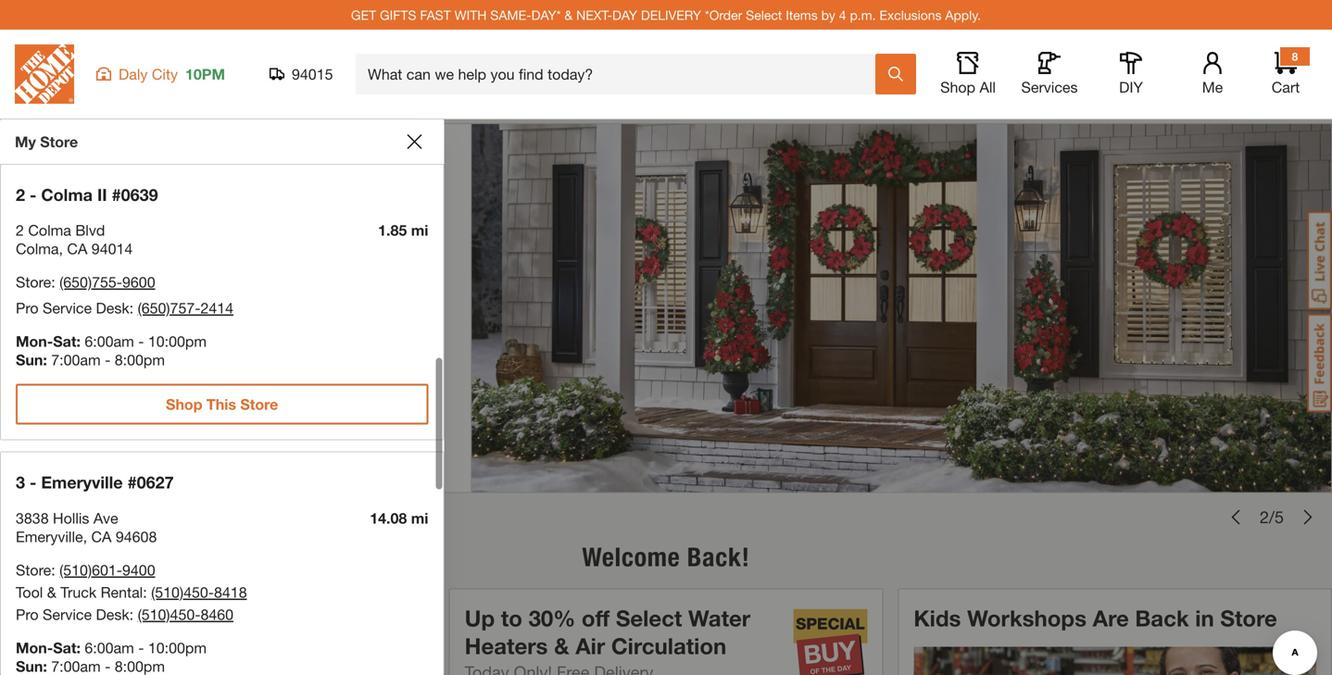 Task type: locate. For each thing, give the bounding box(es) containing it.
store inside mon-sat: 6:00am - 10:00pm sun: 7:00am - 8:00pm shop this store
[[240, 396, 278, 413]]

ca down ave
[[91, 528, 112, 545]]

ca for emeryville
[[91, 528, 112, 545]]

10:00pm inside the mon-sat: 6:00am - 10:00pm sun: 7:00am - 8:00pm
[[148, 639, 207, 657]]

1 vertical spatial ca
[[91, 528, 112, 545]]

7:00am inside mon-sat: 6:00am - 10:00pm sun: 7:00am - 8:00pm shop this store
[[51, 351, 101, 369]]

mon- inside the mon-sat: 6:00am - 10:00pm sun: 7:00am - 8:00pm
[[16, 639, 53, 657]]

1 desk from the top
[[96, 299, 129, 317]]

: left (650)755- at the top left of page
[[51, 273, 55, 291]]

6:00am inside mon-sat: 6:00am - 10:00pm sun: 7:00am - 8:00pm shop this store
[[85, 333, 134, 350]]

& left air
[[554, 633, 569, 659]]

8:00pm down (650)757-
[[115, 351, 165, 369]]

7:00am inside the mon-sat: 6:00am - 10:00pm sun: 7:00am - 8:00pm
[[51, 658, 101, 675]]

94015
[[292, 65, 333, 83]]

, down hollis
[[83, 528, 87, 545]]

1 horizontal spatial ca
[[91, 528, 112, 545]]

3
[[16, 473, 25, 492]]

1 vertical spatial 6:00am
[[85, 639, 134, 657]]

94014
[[92, 240, 133, 258]]

0627
[[137, 473, 174, 492]]

1 vertical spatial sun:
[[16, 658, 47, 675]]

2 for 2 colma blvd colma , ca 94014
[[16, 221, 24, 239]]

(650)757-2414 link
[[138, 299, 234, 317]]

2
[[16, 185, 25, 205], [16, 221, 24, 239], [1260, 507, 1269, 527]]

10:00pm down (650)757-2414 'link'
[[148, 333, 207, 350]]

, inside 3838 hollis ave emeryville , ca 94608
[[83, 528, 87, 545]]

:
[[51, 273, 55, 291], [129, 299, 134, 317], [51, 561, 55, 579], [143, 583, 147, 601], [129, 606, 134, 623]]

8:00pm down viewed
[[115, 658, 165, 675]]

desk
[[96, 299, 129, 317], [96, 606, 129, 623]]

10:00pm
[[148, 333, 207, 350], [148, 639, 207, 657]]

2 mon- from the top
[[16, 639, 53, 657]]

shop up 0627
[[166, 396, 202, 413]]

mi right 14.08
[[411, 509, 428, 527]]

diy
[[1119, 78, 1143, 96]]

kids workshops image
[[914, 647, 1317, 675]]

- right '3'
[[30, 473, 36, 492]]

select inside up to 30% off select water heaters & air circulation
[[616, 605, 682, 631]]

2 pro from the top
[[16, 606, 39, 623]]

shop all
[[940, 78, 996, 96]]

ca inside 2 colma blvd colma , ca 94014
[[67, 240, 87, 258]]

all
[[980, 78, 996, 96]]

2 down my at the left top
[[16, 185, 25, 205]]

2 sat: from the top
[[53, 639, 81, 657]]

#
[[112, 185, 121, 205], [128, 473, 137, 492]]

1 shop this store button from the top
[[16, 96, 428, 137]]

7:00am down "recently"
[[51, 658, 101, 675]]

0 vertical spatial ca
[[67, 240, 87, 258]]

*order
[[705, 7, 742, 22]]

8:00pm inside the mon-sat: 6:00am - 10:00pm sun: 7:00am - 8:00pm
[[115, 658, 165, 675]]

sat: inside the mon-sat: 6:00am - 10:00pm sun: 7:00am - 8:00pm
[[53, 639, 81, 657]]

emeryville down 3838
[[16, 528, 83, 545]]

sat: for mon-sat: 6:00am - 10:00pm sun: 7:00am - 8:00pm shop this store
[[53, 333, 81, 350]]

pro
[[16, 299, 39, 317], [16, 606, 39, 623]]

6:00am
[[85, 333, 134, 350], [85, 639, 134, 657]]

store
[[240, 108, 278, 125], [40, 133, 78, 151], [16, 273, 51, 291], [240, 396, 278, 413], [16, 561, 51, 579], [1221, 605, 1277, 631]]

2 6:00am from the top
[[85, 639, 134, 657]]

0 vertical spatial 6:00am
[[85, 333, 134, 350]]

colma left blvd in the left of the page
[[28, 221, 71, 239]]

sat: down (650)755- at the top left of page
[[53, 333, 81, 350]]

desk down (650)755-9600 link
[[96, 299, 129, 317]]

1 mi from the top
[[411, 221, 428, 239]]

0 vertical spatial shop this store button
[[16, 96, 428, 137]]

diy button
[[1102, 52, 1161, 96]]

6:00am inside the mon-sat: 6:00am - 10:00pm sun: 7:00am - 8:00pm
[[85, 639, 134, 657]]

, inside 2 colma blvd colma , ca 94014
[[59, 240, 63, 258]]

0 vertical spatial 7:00am
[[51, 351, 101, 369]]

0 vertical spatial pro
[[16, 299, 39, 317]]

1 vertical spatial shop
[[166, 108, 202, 125]]

same-
[[490, 7, 531, 22]]

1 10:00pm from the top
[[148, 333, 207, 350]]

10:00pm for mon-sat: 6:00am - 10:00pm sun: 7:00am - 8:00pm
[[148, 639, 207, 657]]

0 horizontal spatial select
[[616, 605, 682, 631]]

1 vertical spatial pro
[[16, 606, 39, 623]]

1 vertical spatial 2
[[16, 221, 24, 239]]

1 vertical spatial select
[[616, 605, 682, 631]]

1 vertical spatial mon-
[[16, 639, 53, 657]]

sun: inside mon-sat: 6:00am - 10:00pm sun: 7:00am - 8:00pm shop this store
[[16, 351, 47, 369]]

ca down blvd in the left of the page
[[67, 240, 87, 258]]

mon-
[[16, 333, 53, 350], [16, 639, 53, 657]]

sun: inside the mon-sat: 6:00am - 10:00pm sun: 7:00am - 8:00pm
[[16, 658, 47, 675]]

2 left blvd in the left of the page
[[16, 221, 24, 239]]

2 vertical spatial &
[[554, 633, 569, 659]]

0 vertical spatial mon-
[[16, 333, 53, 350]]

select
[[746, 7, 782, 22], [616, 605, 682, 631]]

exclusions
[[880, 7, 942, 22]]

(650)755-9600 link
[[59, 273, 155, 291]]

the home depot logo image
[[15, 44, 74, 104]]

colma left ii
[[41, 185, 93, 205]]

select left items
[[746, 7, 782, 22]]

1 horizontal spatial select
[[746, 7, 782, 22]]

0 vertical spatial mi
[[411, 221, 428, 239]]

6:00am down the store : (650)755-9600 pro service desk : (650)757-2414
[[85, 333, 134, 350]]

water
[[688, 605, 751, 631]]

1 this from the top
[[207, 108, 236, 125]]

mi right 1.85
[[411, 221, 428, 239]]

1 vertical spatial #
[[128, 473, 137, 492]]

sat: down "recently"
[[53, 639, 81, 657]]

0 vertical spatial sun:
[[16, 351, 47, 369]]

2 this from the top
[[207, 396, 236, 413]]

- down my at the left top
[[30, 185, 36, 205]]

(510)450-
[[151, 583, 214, 601], [138, 606, 201, 623]]

service
[[43, 299, 92, 317], [43, 606, 92, 623]]

1 7:00am from the top
[[51, 351, 101, 369]]

1 horizontal spatial ,
[[83, 528, 87, 545]]

1 mon- from the top
[[16, 333, 53, 350]]

10:00pm inside mon-sat: 6:00am - 10:00pm sun: 7:00am - 8:00pm shop this store
[[148, 333, 207, 350]]

2 vertical spatial 2
[[1260, 507, 1269, 527]]

2 8:00pm from the top
[[115, 658, 165, 675]]

2 mi from the top
[[411, 509, 428, 527]]

1 vertical spatial desk
[[96, 606, 129, 623]]

(510)450- down (510)450-8418 link
[[138, 606, 201, 623]]

truck
[[60, 583, 96, 601]]

1 6:00am from the top
[[85, 333, 134, 350]]

drawer close image
[[407, 134, 422, 149]]

with
[[455, 7, 487, 22]]

blvd
[[75, 221, 105, 239]]

shop inside button
[[940, 78, 976, 96]]

0 vertical spatial #
[[112, 185, 121, 205]]

shop
[[940, 78, 976, 96], [166, 108, 202, 125], [166, 396, 202, 413]]

shop this store
[[166, 108, 278, 125]]

94015 button
[[270, 65, 334, 83]]

city
[[152, 65, 178, 83]]

-
[[30, 185, 36, 205], [138, 333, 144, 350], [105, 351, 111, 369], [30, 473, 36, 492], [138, 639, 144, 657], [105, 658, 111, 675]]

# right ii
[[112, 185, 121, 205]]

, for colma ii
[[59, 240, 63, 258]]

1 sun: from the top
[[16, 351, 47, 369]]

1 vertical spatial service
[[43, 606, 92, 623]]

shop this store button
[[16, 96, 428, 137], [16, 384, 428, 425]]

0 vertical spatial 2
[[16, 185, 25, 205]]

2 sun: from the top
[[16, 658, 47, 675]]

1 vertical spatial ,
[[83, 528, 87, 545]]

0 vertical spatial service
[[43, 299, 92, 317]]

1 vertical spatial shop this store button
[[16, 384, 428, 425]]

2 7:00am from the top
[[51, 658, 101, 675]]

, up (650)755- at the top left of page
[[59, 240, 63, 258]]

select up circulation
[[616, 605, 682, 631]]

0 vertical spatial sat:
[[53, 333, 81, 350]]

this inside mon-sat: 6:00am - 10:00pm sun: 7:00am - 8:00pm shop this store
[[207, 396, 236, 413]]

emeryville up hollis
[[41, 473, 123, 492]]

8418
[[214, 583, 247, 601]]

0 vertical spatial shop
[[940, 78, 976, 96]]

2 service from the top
[[43, 606, 92, 623]]

2 inside 2 colma blvd colma , ca 94014
[[16, 221, 24, 239]]

store inside store : (510)601-9400 tool & truck rental : (510)450-8418 pro service desk : (510)450-8460
[[16, 561, 51, 579]]

7:00am down (650)755- at the top left of page
[[51, 351, 101, 369]]

services button
[[1020, 52, 1079, 96]]

(510)450- up (510)450-8460 'link'
[[151, 583, 214, 601]]

pro down 2 colma blvd colma , ca 94014
[[16, 299, 39, 317]]

1 vertical spatial mi
[[411, 509, 428, 527]]

delivery
[[641, 7, 701, 22]]

2 vertical spatial colma
[[16, 240, 59, 258]]

ca inside 3838 hollis ave emeryville , ca 94608
[[91, 528, 112, 545]]

circulation
[[611, 633, 727, 659]]

ii
[[97, 185, 107, 205]]

img for wrap up holiday decorating last-minute outdoor decor image
[[0, 123, 1332, 493]]

2 desk from the top
[[96, 606, 129, 623]]

4
[[839, 7, 846, 22]]

: down rental
[[129, 606, 134, 623]]

- down (650)757-
[[138, 333, 144, 350]]

14.08 mi
[[370, 509, 428, 527]]

0 vertical spatial select
[[746, 7, 782, 22]]

0 vertical spatial colma
[[41, 185, 93, 205]]

1 service from the top
[[43, 299, 92, 317]]

: down 9400
[[143, 583, 147, 601]]

emeryville
[[41, 473, 123, 492], [16, 528, 83, 545]]

service down (650)755- at the top left of page
[[43, 299, 92, 317]]

0 vertical spatial this
[[207, 108, 236, 125]]

10:00pm down (510)450-8460 'link'
[[148, 639, 207, 657]]

0 vertical spatial 8:00pm
[[115, 351, 165, 369]]

colma down 2 - colma ii # 0639
[[16, 240, 59, 258]]

2 10:00pm from the top
[[148, 639, 207, 657]]

6:00am for mon-sat: 6:00am - 10:00pm sun: 7:00am - 8:00pm shop this store
[[85, 333, 134, 350]]

1.85 mi
[[378, 221, 428, 239]]

welcome
[[582, 542, 680, 573]]

1 vertical spatial &
[[47, 583, 56, 601]]

0 vertical spatial desk
[[96, 299, 129, 317]]

mi
[[411, 221, 428, 239], [411, 509, 428, 527]]

1 vertical spatial emeryville
[[16, 528, 83, 545]]

to
[[501, 605, 522, 631]]

ca
[[67, 240, 87, 258], [91, 528, 112, 545]]

8:00pm inside mon-sat: 6:00am - 10:00pm sun: 7:00am - 8:00pm shop this store
[[115, 351, 165, 369]]

desk down rental
[[96, 606, 129, 623]]

1 vertical spatial 7:00am
[[51, 658, 101, 675]]

1 vertical spatial 10:00pm
[[148, 639, 207, 657]]

service down truck
[[43, 606, 92, 623]]

& right the day*
[[565, 7, 573, 22]]

pro down tool
[[16, 606, 39, 623]]

0 horizontal spatial ,
[[59, 240, 63, 258]]

1 8:00pm from the top
[[115, 351, 165, 369]]

sat: inside mon-sat: 6:00am - 10:00pm sun: 7:00am - 8:00pm shop this store
[[53, 333, 81, 350]]

1 sat: from the top
[[53, 333, 81, 350]]

2 vertical spatial shop
[[166, 396, 202, 413]]

1 vertical spatial this
[[207, 396, 236, 413]]

# up '94608'
[[128, 473, 137, 492]]

shop left the all
[[940, 78, 976, 96]]

8460
[[201, 606, 234, 623]]

mon- inside mon-sat: 6:00am - 10:00pm sun: 7:00am - 8:00pm shop this store
[[16, 333, 53, 350]]

0 vertical spatial ,
[[59, 240, 63, 258]]

& inside store : (510)601-9400 tool & truck rental : (510)450-8418 pro service desk : (510)450-8460
[[47, 583, 56, 601]]

0 horizontal spatial ca
[[67, 240, 87, 258]]

pro inside store : (510)601-9400 tool & truck rental : (510)450-8418 pro service desk : (510)450-8460
[[16, 606, 39, 623]]

1 vertical spatial 8:00pm
[[115, 658, 165, 675]]

2 left 5
[[1260, 507, 1269, 527]]

1 vertical spatial sat:
[[53, 639, 81, 657]]

0 vertical spatial 10:00pm
[[148, 333, 207, 350]]

store : (510)601-9400 tool & truck rental : (510)450-8418 pro service desk : (510)450-8460
[[16, 561, 247, 623]]

proterra 80 gal. 10-year hybrid high efficiency heat pump tank electric water heater with leak detection & auto shutoff image
[[38, 651, 214, 675]]

back!
[[687, 542, 750, 573]]

6:00am down recently viewed
[[85, 639, 134, 657]]

up
[[465, 605, 495, 631]]

shop down daly city 10pm
[[166, 108, 202, 125]]

,
[[59, 240, 63, 258], [83, 528, 87, 545]]

store inside the store : (650)755-9600 pro service desk : (650)757-2414
[[16, 273, 51, 291]]

& right tool
[[47, 583, 56, 601]]

kids workshops are back in store
[[914, 605, 1277, 631]]

1 pro from the top
[[16, 299, 39, 317]]



Task type: describe. For each thing, give the bounding box(es) containing it.
previous slide image
[[1229, 510, 1243, 525]]

apply.
[[945, 7, 981, 22]]

2 / 5
[[1260, 507, 1284, 527]]

1 vertical spatial colma
[[28, 221, 71, 239]]

my store
[[15, 133, 78, 151]]

p.m.
[[850, 7, 876, 22]]

30%
[[529, 605, 576, 631]]

, for emeryville
[[83, 528, 87, 545]]

get
[[351, 7, 376, 22]]

1 horizontal spatial #
[[128, 473, 137, 492]]

8:00pm for mon-sat: 6:00am - 10:00pm sun: 7:00am - 8:00pm shop this store
[[115, 351, 165, 369]]

mon- for mon-sat: 6:00am - 10:00pm sun: 7:00am - 8:00pm
[[16, 639, 53, 657]]

3 - emeryville # 0627
[[16, 473, 174, 492]]

2 shop this store button from the top
[[16, 384, 428, 425]]

in
[[1195, 605, 1214, 631]]

are
[[1093, 605, 1129, 631]]

8:00pm for mon-sat: 6:00am - 10:00pm sun: 7:00am - 8:00pm
[[115, 658, 165, 675]]

sun: for mon-sat: 6:00am - 10:00pm sun: 7:00am - 8:00pm shop this store
[[16, 351, 47, 369]]

10pm
[[185, 65, 225, 83]]

feedback link image
[[1307, 313, 1332, 413]]

me button
[[1183, 52, 1242, 96]]

shop all button
[[939, 52, 998, 96]]

7:00am for mon-sat: 6:00am - 10:00pm sun: 7:00am - 8:00pm shop this store
[[51, 351, 101, 369]]

me
[[1202, 78, 1223, 96]]

(510)601-9400 link
[[59, 561, 155, 579]]

workshops
[[967, 605, 1087, 631]]

next slide image
[[1301, 510, 1316, 525]]

cart 8
[[1272, 50, 1300, 96]]

back
[[1135, 605, 1189, 631]]

: left (510)601-
[[51, 561, 55, 579]]

day
[[612, 7, 637, 22]]

gifts
[[380, 7, 416, 22]]

1.85
[[378, 221, 407, 239]]

14.08
[[370, 509, 407, 527]]

viewed
[[115, 605, 191, 631]]

- down viewed
[[138, 639, 144, 657]]

my
[[15, 133, 36, 151]]

0 vertical spatial (510)450-
[[151, 583, 214, 601]]

0 vertical spatial &
[[565, 7, 573, 22]]

& inside up to 30% off select water heaters & air circulation
[[554, 633, 569, 659]]

up to 30% off select water heaters & air circulation
[[465, 605, 751, 659]]

(510)450-8418 link
[[151, 583, 247, 601]]

5
[[1275, 507, 1284, 527]]

7:00am for mon-sat: 6:00am - 10:00pm sun: 7:00am - 8:00pm
[[51, 658, 101, 675]]

daly city 10pm
[[119, 65, 225, 83]]

9600
[[122, 273, 155, 291]]

this inside button
[[207, 108, 236, 125]]

shop for shop this store
[[166, 108, 202, 125]]

94608
[[116, 528, 157, 545]]

(650)757-
[[138, 299, 201, 317]]

store : (650)755-9600 pro service desk : (650)757-2414
[[16, 273, 234, 317]]

recently viewed
[[16, 605, 191, 631]]

special buy logo image
[[793, 608, 868, 675]]

daly
[[119, 65, 148, 83]]

2 - colma ii # 0639
[[16, 185, 158, 205]]

8
[[1292, 50, 1298, 63]]

mi for 0639
[[411, 221, 428, 239]]

services
[[1021, 78, 1078, 96]]

mi for 0627
[[411, 509, 428, 527]]

ca for colma
[[67, 240, 87, 258]]

What can we help you find today? search field
[[368, 55, 875, 94]]

fast
[[420, 7, 451, 22]]

tool
[[16, 583, 43, 601]]

shop for shop all
[[940, 78, 976, 96]]

emeryville inside 3838 hollis ave emeryville , ca 94608
[[16, 528, 83, 545]]

(650)755-
[[59, 273, 122, 291]]

ave
[[93, 509, 118, 527]]

0639
[[121, 185, 158, 205]]

service inside store : (510)601-9400 tool & truck rental : (510)450-8418 pro service desk : (510)450-8460
[[43, 606, 92, 623]]

6:00am for mon-sat: 6:00am - 10:00pm sun: 7:00am - 8:00pm
[[85, 639, 134, 657]]

0 horizontal spatial #
[[112, 185, 121, 205]]

shop inside mon-sat: 6:00am - 10:00pm sun: 7:00am - 8:00pm shop this store
[[166, 396, 202, 413]]

0 vertical spatial emeryville
[[41, 473, 123, 492]]

items
[[786, 7, 818, 22]]

sun: for mon-sat: 6:00am - 10:00pm sun: 7:00am - 8:00pm
[[16, 658, 47, 675]]

day*
[[531, 7, 561, 22]]

welcome back!
[[582, 542, 750, 573]]

3838
[[16, 509, 49, 527]]

2 for 2 / 5
[[1260, 507, 1269, 527]]

pro inside the store : (650)755-9600 pro service desk : (650)757-2414
[[16, 299, 39, 317]]

3838 hollis ave emeryville , ca 94608
[[16, 509, 157, 545]]

: down 9600
[[129, 299, 134, 317]]

1 vertical spatial (510)450-
[[138, 606, 201, 623]]

(510)450-8460 link
[[138, 606, 234, 623]]

9400
[[122, 561, 155, 579]]

mon- for mon-sat: 6:00am - 10:00pm sun: 7:00am - 8:00pm shop this store
[[16, 333, 53, 350]]

2 for 2 - colma ii # 0639
[[16, 185, 25, 205]]

off
[[582, 605, 610, 631]]

2 colma blvd colma , ca 94014
[[16, 221, 133, 258]]

recently
[[16, 605, 108, 631]]

by
[[821, 7, 836, 22]]

service inside the store : (650)755-9600 pro service desk : (650)757-2414
[[43, 299, 92, 317]]

mon-sat: 6:00am - 10:00pm sun: 7:00am - 8:00pm
[[16, 639, 207, 675]]

heaters
[[465, 633, 548, 659]]

cart
[[1272, 78, 1300, 96]]

- down the store : (650)755-9600 pro service desk : (650)757-2414
[[105, 351, 111, 369]]

desk inside store : (510)601-9400 tool & truck rental : (510)450-8418 pro service desk : (510)450-8460
[[96, 606, 129, 623]]

2414
[[201, 299, 234, 317]]

air
[[576, 633, 605, 659]]

10:00pm for mon-sat: 6:00am - 10:00pm sun: 7:00am - 8:00pm shop this store
[[148, 333, 207, 350]]

store inside button
[[240, 108, 278, 125]]

desk inside the store : (650)755-9600 pro service desk : (650)757-2414
[[96, 299, 129, 317]]

kids
[[914, 605, 961, 631]]

mon-sat: 6:00am - 10:00pm sun: 7:00am - 8:00pm shop this store
[[16, 333, 278, 413]]

sat: for mon-sat: 6:00am - 10:00pm sun: 7:00am - 8:00pm
[[53, 639, 81, 657]]

(510)601-
[[59, 561, 122, 579]]

- down recently viewed
[[105, 658, 111, 675]]

hollis
[[53, 509, 89, 527]]

next-
[[576, 7, 612, 22]]

rental
[[101, 583, 143, 601]]

get gifts fast with same-day* & next-day delivery *order select items by 4 p.m. exclusions apply.
[[351, 7, 981, 22]]

/
[[1269, 507, 1275, 527]]



Task type: vqa. For each thing, say whether or not it's contained in the screenshot.
'sun:'
yes



